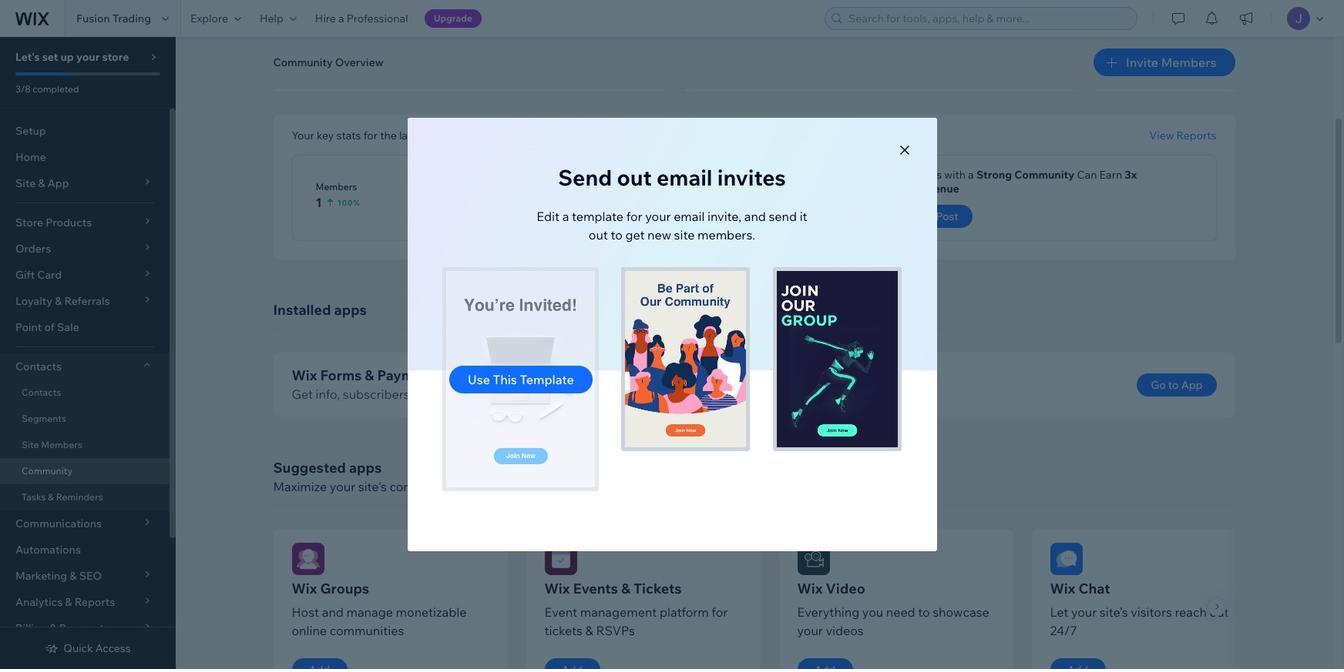 Task type: describe. For each thing, give the bounding box(es) containing it.
wix groups host and manage monetizable online communities
[[292, 580, 467, 639]]

maximize
[[273, 479, 327, 495]]

completed
[[33, 83, 79, 95]]

point of sale
[[15, 321, 79, 335]]

days:
[[435, 129, 461, 143]]

view reports
[[1150, 129, 1217, 143]]

can
[[1077, 168, 1097, 182]]

manage
[[346, 605, 393, 621]]

go to app button
[[1137, 374, 1217, 397]]

100%
[[337, 198, 360, 208]]

invite members
[[1126, 55, 1217, 70]]

wix for events
[[545, 580, 570, 598]]

trading
[[112, 12, 151, 25]]

everything
[[797, 605, 860, 621]]

app
[[1181, 378, 1203, 392]]

contacts link
[[0, 380, 170, 406]]

to inside wix video everything you need to showcase your videos
[[918, 605, 930, 621]]

create post
[[900, 210, 959, 224]]

send
[[558, 164, 612, 191]]

suggested apps maximize your site's community potential with these apps.
[[273, 459, 605, 495]]

reports
[[1177, 129, 1217, 143]]

1
[[316, 195, 322, 210]]

event
[[545, 605, 578, 621]]

installed
[[273, 301, 331, 319]]

get
[[626, 227, 645, 243]]

your for wix
[[1071, 605, 1097, 621]]

tasks
[[22, 492, 46, 503]]

engagement
[[592, 181, 648, 193]]

home link
[[0, 144, 170, 170]]

2 add button from the left
[[1117, 41, 1172, 64]]

let's
[[15, 50, 40, 64]]

a for edit a template for your email invite, and send it out to get new site members.
[[562, 209, 569, 224]]

1 vertical spatial a
[[968, 168, 974, 182]]

potential
[[457, 479, 509, 495]]

wix chat let your site's visitors reach out 24/7
[[1050, 580, 1229, 639]]

point
[[15, 321, 42, 335]]

tasks & reminders
[[22, 492, 103, 503]]

with inside wix forms & payments get info, subscribers and payments with forms.
[[497, 387, 521, 402]]

quick
[[63, 642, 93, 656]]

tickets
[[545, 624, 583, 639]]

sale
[[57, 321, 79, 335]]

setup link
[[0, 118, 170, 144]]

your
[[292, 129, 314, 143]]

videos
[[826, 624, 864, 639]]

3x
[[1125, 168, 1137, 182]]

let's set up your store
[[15, 50, 129, 64]]

invite,
[[708, 209, 742, 224]]

explore
[[190, 12, 228, 25]]

a for hire a professional
[[338, 12, 344, 25]]

site members link
[[0, 432, 170, 459]]

3x more revenue
[[886, 168, 1137, 196]]

contacts button
[[0, 354, 170, 380]]

get
[[292, 387, 313, 402]]

need
[[886, 605, 916, 621]]

template
[[572, 209, 624, 224]]

0 vertical spatial with
[[944, 168, 966, 182]]

add for 1st add button
[[314, 45, 335, 59]]

store
[[102, 50, 129, 64]]

use
[[468, 372, 490, 387]]

community overview button
[[266, 51, 391, 74]]

1 horizontal spatial members
[[316, 181, 357, 193]]

contacts for contacts dropdown button
[[15, 360, 62, 374]]

site's
[[358, 479, 387, 495]]

3/8 completed
[[15, 83, 79, 95]]

template
[[520, 372, 574, 387]]

view reports link
[[1150, 129, 1217, 143]]

1 add button from the left
[[296, 41, 352, 64]]

help button
[[251, 0, 306, 37]]

access
[[95, 642, 131, 656]]

wix video everything you need to showcase your videos
[[797, 580, 990, 639]]

out inside wix chat let your site's visitors reach out 24/7
[[1210, 605, 1229, 621]]

community for community overview
[[273, 56, 333, 69]]

revenue
[[915, 182, 960, 196]]

site
[[674, 227, 695, 243]]

hire
[[315, 12, 336, 25]]

view
[[1150, 129, 1174, 143]]

let
[[1050, 605, 1069, 621]]

quick access
[[63, 642, 131, 656]]

sidebar element
[[0, 37, 176, 670]]

forms.
[[524, 387, 563, 402]]

upgrade
[[434, 12, 472, 24]]

24/7
[[1050, 624, 1078, 639]]

send
[[769, 209, 797, 224]]



Task type: locate. For each thing, give the bounding box(es) containing it.
groups
[[320, 580, 369, 598]]

showcase
[[933, 605, 990, 621]]

Search for tools, apps, help & more... field
[[844, 8, 1132, 29]]

list containing wix groups
[[273, 530, 1266, 670]]

0 vertical spatial contacts
[[15, 360, 62, 374]]

a right edit
[[562, 209, 569, 224]]

1 vertical spatial email
[[674, 209, 705, 224]]

wix
[[292, 367, 317, 385], [292, 580, 317, 598], [545, 580, 570, 598], [797, 580, 823, 598], [1050, 580, 1076, 598]]

2 add from the left
[[1134, 45, 1155, 59]]

members for invite members
[[1161, 55, 1217, 70]]

community overview
[[273, 56, 384, 69]]

online
[[292, 624, 327, 639]]

community for community
[[22, 466, 73, 477]]

your down everything
[[797, 624, 823, 639]]

to inside edit a template for your email invite, and send it out to get new site members.
[[611, 227, 623, 243]]

apps inside suggested apps maximize your site's community potential with these apps.
[[349, 459, 382, 477]]

&
[[365, 367, 374, 385], [48, 492, 54, 503], [621, 580, 631, 598], [585, 624, 593, 639]]

your key stats for the last 30 days:
[[292, 129, 461, 143]]

contacts up "segments"
[[22, 387, 61, 399]]

tasks & reminders link
[[0, 485, 170, 511]]

info,
[[316, 387, 340, 402]]

0 vertical spatial list
[[273, 0, 1344, 92]]

this
[[493, 372, 517, 387]]

and for for
[[744, 209, 766, 224]]

wix for video
[[797, 580, 823, 598]]

go to app
[[1151, 378, 1203, 392]]

1 vertical spatial with
[[497, 387, 521, 402]]

out right send
[[617, 164, 652, 191]]

point of sale link
[[0, 315, 170, 341]]

businesses
[[886, 168, 942, 182]]

1 vertical spatial to
[[1168, 378, 1179, 392]]

contacts down point of sale
[[15, 360, 62, 374]]

invite members button
[[1094, 49, 1235, 76]]

0
[[592, 195, 600, 210]]

wix up everything
[[797, 580, 823, 598]]

email up edit a template for your email invite, and send it out to get new site members.
[[657, 164, 713, 191]]

list containing add
[[273, 0, 1344, 92]]

2 vertical spatial out
[[1210, 605, 1229, 621]]

rsvps
[[596, 624, 635, 639]]

community link
[[0, 459, 170, 485]]

hire a professional
[[315, 12, 408, 25]]

a left strong
[[968, 168, 974, 182]]

with left these
[[511, 479, 536, 495]]

automations
[[15, 543, 81, 557]]

& inside sidebar element
[[48, 492, 54, 503]]

1 horizontal spatial for
[[626, 209, 643, 224]]

to left get
[[611, 227, 623, 243]]

wix up host
[[292, 580, 317, 598]]

members inside button
[[1161, 55, 1217, 70]]

contacts inside dropdown button
[[15, 360, 62, 374]]

communities
[[330, 624, 404, 639]]

& up management
[[621, 580, 631, 598]]

suggested
[[273, 459, 346, 477]]

your right let
[[1071, 605, 1097, 621]]

0 vertical spatial and
[[744, 209, 766, 224]]

0 vertical spatial apps
[[334, 301, 367, 319]]

earn
[[1100, 168, 1123, 182]]

events
[[573, 580, 618, 598]]

add for second add button from the left
[[1134, 45, 1155, 59]]

overview
[[335, 56, 384, 69]]

0 horizontal spatial out
[[589, 227, 608, 243]]

1 horizontal spatial community
[[273, 56, 333, 69]]

& right tasks
[[48, 492, 54, 503]]

out right 'reach'
[[1210, 605, 1229, 621]]

members.
[[698, 227, 756, 243]]

0 horizontal spatial and
[[322, 605, 344, 621]]

send out email invites
[[558, 164, 786, 191]]

& right tickets
[[585, 624, 593, 639]]

1 vertical spatial members
[[316, 181, 357, 193]]

professional
[[347, 12, 408, 25]]

key
[[317, 129, 334, 143]]

wix events & tickets event management platform for tickets & rsvps
[[545, 580, 728, 639]]

0 horizontal spatial members
[[41, 439, 83, 451]]

your up new
[[645, 209, 671, 224]]

a inside hire a professional link
[[338, 12, 344, 25]]

2 list from the top
[[273, 530, 1266, 670]]

1 list from the top
[[273, 0, 1344, 92]]

apps up site's
[[349, 459, 382, 477]]

quick access button
[[45, 642, 131, 656]]

email up site
[[674, 209, 705, 224]]

set
[[42, 50, 58, 64]]

& up subscribers
[[365, 367, 374, 385]]

for left the
[[364, 129, 378, 143]]

upgrade button
[[424, 9, 482, 28]]

wix for groups
[[292, 580, 317, 598]]

2 vertical spatial and
[[322, 605, 344, 621]]

community down site members
[[22, 466, 73, 477]]

2 vertical spatial members
[[41, 439, 83, 451]]

edit a template for your email invite, and send it out to get new site members.
[[537, 209, 808, 243]]

to right need
[[918, 605, 930, 621]]

and for payments
[[413, 387, 434, 402]]

segments
[[22, 413, 66, 425]]

automations link
[[0, 537, 170, 564]]

and left send
[[744, 209, 766, 224]]

your inside edit a template for your email invite, and send it out to get new site members.
[[645, 209, 671, 224]]

invite
[[1126, 55, 1159, 70]]

1 vertical spatial community
[[1015, 168, 1075, 182]]

video
[[826, 580, 866, 598]]

2 vertical spatial to
[[918, 605, 930, 621]]

2 vertical spatial for
[[712, 605, 728, 621]]

community down hire
[[273, 56, 333, 69]]

0 vertical spatial out
[[617, 164, 652, 191]]

for inside wix events & tickets event management platform for tickets & rsvps
[[712, 605, 728, 621]]

a right hire
[[338, 12, 344, 25]]

1 horizontal spatial out
[[617, 164, 652, 191]]

apps
[[334, 301, 367, 319], [349, 459, 382, 477]]

for for template
[[626, 209, 643, 224]]

contacts for contacts link
[[22, 387, 61, 399]]

wix inside wix video everything you need to showcase your videos
[[797, 580, 823, 598]]

these
[[539, 479, 571, 495]]

1 vertical spatial for
[[626, 209, 643, 224]]

1 horizontal spatial to
[[918, 605, 930, 621]]

wix up let
[[1050, 580, 1076, 598]]

0 vertical spatial for
[[364, 129, 378, 143]]

help
[[260, 12, 284, 25]]

with left strong
[[944, 168, 966, 182]]

0 horizontal spatial community
[[22, 466, 73, 477]]

go
[[1151, 378, 1166, 392]]

for inside edit a template for your email invite, and send it out to get new site members.
[[626, 209, 643, 224]]

out inside edit a template for your email invite, and send it out to get new site members.
[[589, 227, 608, 243]]

1 vertical spatial out
[[589, 227, 608, 243]]

segments link
[[0, 406, 170, 432]]

apps right installed
[[334, 301, 367, 319]]

your left site's
[[330, 479, 355, 495]]

1 vertical spatial apps
[[349, 459, 382, 477]]

2 horizontal spatial for
[[712, 605, 728, 621]]

wix up get
[[292, 367, 317, 385]]

0 horizontal spatial for
[[364, 129, 378, 143]]

0 vertical spatial community
[[273, 56, 333, 69]]

create post button
[[886, 205, 973, 228]]

2 horizontal spatial to
[[1168, 378, 1179, 392]]

30
[[420, 129, 433, 143]]

and down groups
[[322, 605, 344, 621]]

last
[[399, 129, 417, 143]]

your inside sidebar element
[[76, 50, 100, 64]]

use this template
[[468, 372, 574, 387]]

apps for suggested
[[349, 459, 382, 477]]

0 horizontal spatial to
[[611, 227, 623, 243]]

subscribers
[[343, 387, 410, 402]]

wix for forms
[[292, 367, 317, 385]]

and inside wix forms & payments get info, subscribers and payments with forms.
[[413, 387, 434, 402]]

a inside edit a template for your email invite, and send it out to get new site members.
[[562, 209, 569, 224]]

members up 100%
[[316, 181, 357, 193]]

site
[[22, 439, 39, 451]]

wix inside the wix groups host and manage monetizable online communities
[[292, 580, 317, 598]]

with right 'use'
[[497, 387, 521, 402]]

stats
[[336, 129, 361, 143]]

list
[[273, 0, 1344, 92], [273, 530, 1266, 670]]

site members
[[22, 439, 83, 451]]

members inside sidebar element
[[41, 439, 83, 451]]

community inside sidebar element
[[22, 466, 73, 477]]

your for let's
[[76, 50, 100, 64]]

use this template button
[[449, 366, 593, 394]]

0 horizontal spatial a
[[338, 12, 344, 25]]

1 horizontal spatial a
[[562, 209, 569, 224]]

apps for installed
[[334, 301, 367, 319]]

a
[[338, 12, 344, 25], [968, 168, 974, 182], [562, 209, 569, 224]]

1 vertical spatial list
[[273, 530, 1266, 670]]

businesses with a strong community can earn
[[886, 168, 1125, 182]]

to inside 'go to app' button
[[1168, 378, 1179, 392]]

2 horizontal spatial community
[[1015, 168, 1075, 182]]

tickets
[[634, 580, 682, 598]]

0 vertical spatial a
[[338, 12, 344, 25]]

wix for chat
[[1050, 580, 1076, 598]]

members right "invite"
[[1161, 55, 1217, 70]]

reminders
[[56, 492, 103, 503]]

2 vertical spatial community
[[22, 466, 73, 477]]

for up get
[[626, 209, 643, 224]]

wix inside wix events & tickets event management platform for tickets & rsvps
[[545, 580, 570, 598]]

installed apps
[[273, 301, 367, 319]]

2 horizontal spatial a
[[968, 168, 974, 182]]

host
[[292, 605, 319, 621]]

2 vertical spatial with
[[511, 479, 536, 495]]

payments
[[437, 387, 494, 402]]

your
[[76, 50, 100, 64], [645, 209, 671, 224], [330, 479, 355, 495], [1071, 605, 1097, 621], [797, 624, 823, 639]]

with inside suggested apps maximize your site's community potential with these apps.
[[511, 479, 536, 495]]

and inside edit a template for your email invite, and send it out to get new site members.
[[744, 209, 766, 224]]

members right "site"
[[41, 439, 83, 451]]

& inside wix forms & payments get info, subscribers and payments with forms.
[[365, 367, 374, 385]]

email inside edit a template for your email invite, and send it out to get new site members.
[[674, 209, 705, 224]]

2 horizontal spatial out
[[1210, 605, 1229, 621]]

strong
[[977, 168, 1012, 182]]

wix inside wix forms & payments get info, subscribers and payments with forms.
[[292, 367, 317, 385]]

setup
[[15, 124, 46, 138]]

2 vertical spatial a
[[562, 209, 569, 224]]

1 add from the left
[[314, 45, 335, 59]]

2 horizontal spatial members
[[1161, 55, 1217, 70]]

community inside 'button'
[[273, 56, 333, 69]]

monetizable
[[396, 605, 467, 621]]

up
[[61, 50, 74, 64]]

out down template
[[589, 227, 608, 243]]

more
[[886, 182, 913, 196]]

1 horizontal spatial add button
[[1117, 41, 1172, 64]]

email
[[657, 164, 713, 191], [674, 209, 705, 224]]

with
[[944, 168, 966, 182], [497, 387, 521, 402], [511, 479, 536, 495]]

visitors
[[1131, 605, 1172, 621]]

community left can
[[1015, 168, 1075, 182]]

members
[[1161, 55, 1217, 70], [316, 181, 357, 193], [41, 439, 83, 451]]

1 horizontal spatial and
[[413, 387, 434, 402]]

0 vertical spatial to
[[611, 227, 623, 243]]

1 vertical spatial and
[[413, 387, 434, 402]]

your right up
[[76, 50, 100, 64]]

post
[[936, 210, 959, 224]]

your inside suggested apps maximize your site's community potential with these apps.
[[330, 479, 355, 495]]

0 horizontal spatial add button
[[296, 41, 352, 64]]

for for stats
[[364, 129, 378, 143]]

to right go
[[1168, 378, 1179, 392]]

0 vertical spatial email
[[657, 164, 713, 191]]

fusion
[[76, 12, 110, 25]]

and inside the wix groups host and manage monetizable online communities
[[322, 605, 344, 621]]

and down payments on the left bottom of page
[[413, 387, 434, 402]]

your inside wix video everything you need to showcase your videos
[[797, 624, 823, 639]]

your inside wix chat let your site's visitors reach out 24/7
[[1071, 605, 1097, 621]]

wix up event
[[545, 580, 570, 598]]

create
[[900, 210, 934, 224]]

it
[[800, 209, 808, 224]]

members for site members
[[41, 439, 83, 451]]

hire a professional link
[[306, 0, 418, 37]]

0 horizontal spatial add
[[314, 45, 335, 59]]

your for suggested
[[330, 479, 355, 495]]

community
[[273, 56, 333, 69], [1015, 168, 1075, 182], [22, 466, 73, 477]]

2 horizontal spatial and
[[744, 209, 766, 224]]

1 vertical spatial contacts
[[22, 387, 61, 399]]

for right platform
[[712, 605, 728, 621]]

1 horizontal spatial add
[[1134, 45, 1155, 59]]

to
[[611, 227, 623, 243], [1168, 378, 1179, 392], [918, 605, 930, 621]]

wix inside wix chat let your site's visitors reach out 24/7
[[1050, 580, 1076, 598]]

0 vertical spatial members
[[1161, 55, 1217, 70]]



Task type: vqa. For each thing, say whether or not it's contained in the screenshot.
& in Sidebar element
yes



